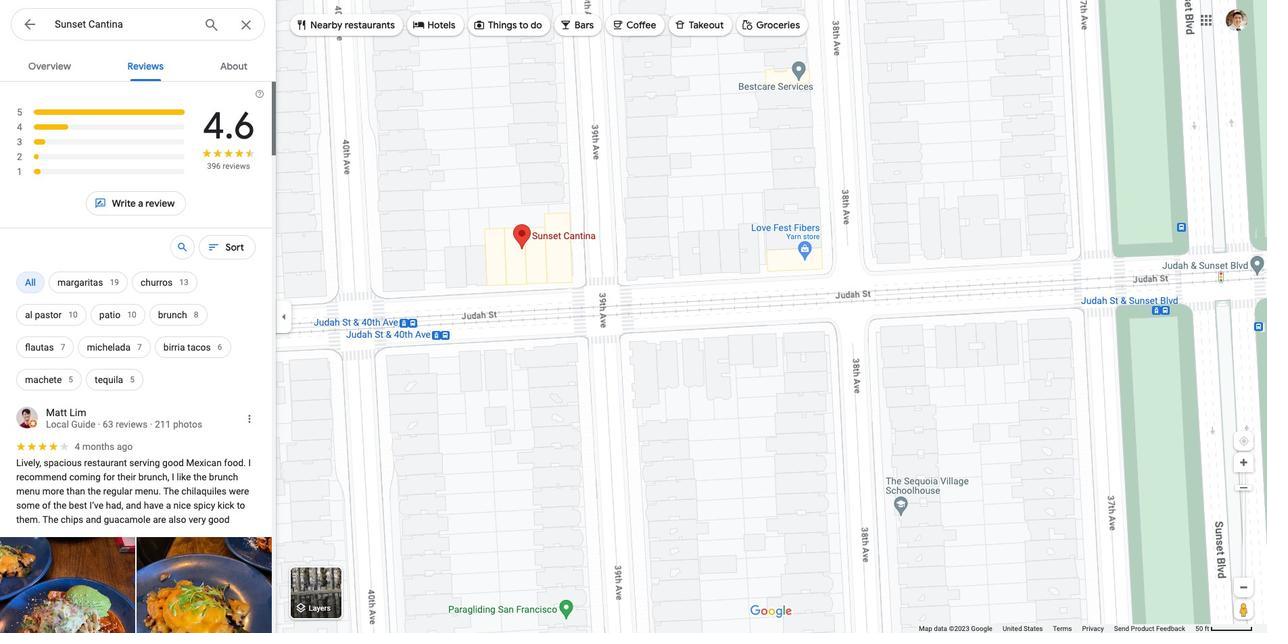 Task type: locate. For each thing, give the bounding box(es) containing it.

[[560, 17, 572, 32]]

0 vertical spatial brunch
[[158, 310, 187, 321]]

0 horizontal spatial 5
[[17, 107, 22, 118]]

1 horizontal spatial i
[[248, 458, 251, 469]]

0 vertical spatial 4
[[17, 122, 22, 133]]

4 left months
[[75, 442, 80, 453]]

0 vertical spatial a
[[138, 198, 143, 210]]

2 stars, 7 reviews image
[[16, 150, 185, 164]]

1 horizontal spatial reviews
[[223, 162, 250, 171]]

overview
[[28, 60, 71, 72]]

reviews
[[128, 60, 164, 72]]

4
[[17, 122, 22, 133], [75, 442, 80, 453]]

machete, mentioned in 5 reviews radio
[[16, 364, 82, 396]]

and up guacamole at bottom left
[[126, 501, 142, 511]]

united states button
[[1003, 625, 1043, 634]]

nice
[[174, 501, 191, 511]]

united states
[[1003, 626, 1043, 633]]

1 vertical spatial i
[[172, 472, 174, 483]]

spicy
[[193, 501, 215, 511]]

lively,
[[16, 458, 41, 469]]

google account: tommy hong  
(tommy.hong@adept.ai) image
[[1227, 9, 1248, 31]]

0 horizontal spatial 7
[[61, 343, 65, 352]]

2 horizontal spatial 5
[[130, 375, 135, 385]]

the
[[163, 486, 179, 497], [43, 515, 58, 526]]

4 inside image
[[17, 122, 22, 133]]

had,
[[106, 501, 123, 511]]

1 vertical spatial brunch
[[209, 472, 238, 483]]

10 right the patio
[[127, 311, 136, 320]]

 coffee
[[612, 17, 657, 32]]

 search field
[[11, 8, 265, 43]]

4 stars image
[[16, 442, 71, 452]]

0 vertical spatial good
[[162, 458, 184, 469]]

0 horizontal spatial i
[[172, 472, 174, 483]]

are
[[153, 515, 166, 526]]

10 right pastor
[[69, 311, 78, 320]]

flautas, mentioned in 7 reviews radio
[[16, 331, 74, 364]]

i left like
[[172, 472, 174, 483]]

none field inside sunset cantina field
[[55, 16, 193, 32]]

bars
[[575, 19, 594, 31]]

3 stars, 20 reviews image
[[16, 135, 185, 150]]

and down i've
[[86, 515, 101, 526]]

7 for flautas
[[61, 343, 65, 352]]

coming
[[69, 472, 101, 483]]

good up like
[[162, 458, 184, 469]]

0 vertical spatial to
[[519, 19, 529, 31]]

churros, mentioned in 13 reviews radio
[[132, 267, 197, 299]]

layers
[[309, 605, 331, 614]]

very
[[189, 515, 206, 526]]

send product feedback button
[[1115, 625, 1186, 634]]

1 7 from the left
[[61, 343, 65, 352]]

7 inside michelada 7
[[137, 343, 142, 352]]

send
[[1115, 626, 1130, 633]]

1 vertical spatial the
[[88, 486, 101, 497]]

margaritas, mentioned in 19 reviews radio
[[49, 267, 128, 299]]

feedback
[[1157, 626, 1186, 633]]

write
[[112, 198, 136, 210]]

50 ft
[[1196, 626, 1210, 633]]

to down were on the bottom left of the page
[[237, 501, 245, 511]]

396
[[207, 162, 221, 171]]

0 vertical spatial i
[[248, 458, 251, 469]]

1 horizontal spatial the
[[163, 486, 179, 497]]

the
[[193, 472, 207, 483], [88, 486, 101, 497], [53, 501, 67, 511]]

sort
[[226, 242, 244, 254]]

best
[[69, 501, 87, 511]]

a inside lively, spacious restaurant serving good mexican food. i recommend coming for their brunch, i like the brunch menu more than the regular menu. the chilaquiles were some of the best i've had, and have a nice spicy kick to them. the chips and guacamole are also very good
[[166, 501, 171, 511]]

4 for 4
[[17, 122, 22, 133]]

more
[[42, 486, 64, 497]]

1 horizontal spatial ·
[[150, 419, 153, 430]]

sort button
[[199, 231, 256, 264]]

None field
[[55, 16, 193, 32]]

1 horizontal spatial 5
[[69, 375, 73, 385]]

1 horizontal spatial 10
[[127, 311, 136, 320]]

tab list containing overview
[[0, 49, 276, 81]]

brunch inside lively, spacious restaurant serving good mexican food. i recommend coming for their brunch, i like the brunch menu more than the regular menu. the chilaquiles were some of the best i've had, and have a nice spicy kick to them. the chips and guacamole are also very good
[[209, 472, 238, 483]]


[[473, 17, 486, 32]]

chilaquiles
[[182, 486, 227, 497]]

the up i've
[[88, 486, 101, 497]]

reviews up ago
[[116, 419, 148, 430]]

product
[[1132, 626, 1155, 633]]

2 10 from the left
[[127, 311, 136, 320]]

1 vertical spatial the
[[43, 515, 58, 526]]

0 horizontal spatial ·
[[98, 419, 100, 430]]

footer inside google maps element
[[919, 625, 1196, 634]]

2 horizontal spatial the
[[193, 472, 207, 483]]

ft
[[1205, 626, 1210, 633]]

1 vertical spatial to
[[237, 501, 245, 511]]

1 vertical spatial and
[[86, 515, 101, 526]]

mexican
[[186, 458, 222, 469]]

tab list
[[0, 49, 276, 81]]

a
[[138, 198, 143, 210], [166, 501, 171, 511]]

flautas 7
[[25, 342, 65, 353]]

zoom in image
[[1239, 458, 1250, 468]]

0 horizontal spatial brunch
[[158, 310, 187, 321]]

tequila, mentioned in 5 reviews radio
[[86, 364, 143, 396]]

8
[[194, 311, 199, 320]]

7 right flautas
[[61, 343, 65, 352]]

0 horizontal spatial a
[[138, 198, 143, 210]]

2 7 from the left
[[137, 343, 142, 352]]

0 horizontal spatial good
[[162, 458, 184, 469]]

5 for tequila
[[130, 375, 135, 385]]

brunch down food.
[[209, 472, 238, 483]]

brunch left 8
[[158, 310, 187, 321]]


[[22, 15, 38, 34]]

to inside  things to do
[[519, 19, 529, 31]]

7 for michelada
[[137, 343, 142, 352]]

actions for matt lim's review image
[[244, 413, 256, 426]]

10 inside 'al pastor 10'
[[69, 311, 78, 320]]

0 horizontal spatial 4
[[17, 122, 22, 133]]

1 horizontal spatial and
[[126, 501, 142, 511]]

·
[[98, 419, 100, 430], [150, 419, 153, 430]]

0 horizontal spatial to
[[237, 501, 245, 511]]

churros 13
[[141, 277, 189, 288]]

flautas
[[25, 342, 54, 353]]

5 inside machete 5
[[69, 375, 73, 385]]

©2023
[[950, 626, 970, 633]]

1 · from the left
[[98, 419, 100, 430]]

tequila 5
[[95, 375, 135, 386]]

good down kick
[[208, 515, 230, 526]]

0 vertical spatial and
[[126, 501, 142, 511]]

reviews
[[223, 162, 250, 171], [116, 419, 148, 430]]

1 vertical spatial reviews
[[116, 419, 148, 430]]

19
[[110, 278, 119, 288]]

all
[[25, 277, 36, 288]]

the right 'of' in the bottom of the page
[[53, 501, 67, 511]]

5 right tequila
[[130, 375, 135, 385]]

7 inside flautas 7
[[61, 343, 65, 352]]

1 horizontal spatial good
[[208, 515, 230, 526]]

spacious
[[44, 458, 82, 469]]

 things to do
[[473, 17, 542, 32]]

brunch
[[158, 310, 187, 321], [209, 472, 238, 483]]

the up nice
[[163, 486, 179, 497]]

1 horizontal spatial a
[[166, 501, 171, 511]]

7 right michelada
[[137, 343, 142, 352]]

· left 63
[[98, 419, 100, 430]]

5 stars, 294 reviews image
[[16, 105, 186, 120]]

· left 211
[[150, 419, 153, 430]]

1 stars, 11 reviews image
[[16, 164, 185, 179]]

Sunset Cantina field
[[11, 8, 265, 41]]

chips
[[61, 515, 83, 526]]

0 vertical spatial the
[[163, 486, 179, 497]]

footer containing map data ©2023 google
[[919, 625, 1196, 634]]

patio
[[99, 310, 121, 321]]

the down mexican
[[193, 472, 207, 483]]

months
[[82, 442, 115, 453]]

1 10 from the left
[[69, 311, 78, 320]]

footer
[[919, 625, 1196, 634]]

5 up the "3"
[[17, 107, 22, 118]]

michelada 7
[[87, 342, 142, 353]]

michelada, mentioned in 7 reviews radio
[[78, 331, 151, 364]]

4 up the "3"
[[17, 122, 22, 133]]

0 horizontal spatial reviews
[[116, 419, 148, 430]]

5 right machete on the bottom left of page
[[69, 375, 73, 385]]

0 horizontal spatial and
[[86, 515, 101, 526]]

to left do
[[519, 19, 529, 31]]

 hotels
[[413, 17, 456, 32]]

brunch inside radio
[[158, 310, 187, 321]]

3
[[17, 137, 22, 147]]

zoom out image
[[1239, 583, 1250, 593]]

privacy
[[1083, 626, 1105, 633]]

1 horizontal spatial 4
[[75, 442, 80, 453]]

hotels
[[428, 19, 456, 31]]

1 vertical spatial a
[[166, 501, 171, 511]]

a right write
[[138, 198, 143, 210]]

the down 'of' in the bottom of the page
[[43, 515, 58, 526]]

churros
[[141, 277, 173, 288]]

1 horizontal spatial 7
[[137, 343, 142, 352]]

1 vertical spatial good
[[208, 515, 230, 526]]

7
[[61, 343, 65, 352], [137, 343, 142, 352]]

reviews down 4.6 stars image
[[223, 162, 250, 171]]

of
[[42, 501, 51, 511]]

to
[[519, 19, 529, 31], [237, 501, 245, 511]]

al
[[25, 310, 32, 321]]

2 vertical spatial the
[[53, 501, 67, 511]]

good
[[162, 458, 184, 469], [208, 515, 230, 526]]

5 inside the tequila 5
[[130, 375, 135, 385]]

a left nice
[[166, 501, 171, 511]]

0 horizontal spatial 10
[[69, 311, 78, 320]]

50
[[1196, 626, 1204, 633]]


[[296, 17, 308, 32]]

1 vertical spatial 4
[[75, 442, 80, 453]]

i right food.
[[248, 458, 251, 469]]

tab list inside google maps element
[[0, 49, 276, 81]]

1 horizontal spatial to
[[519, 19, 529, 31]]

ago
[[117, 442, 133, 453]]

1 horizontal spatial brunch
[[209, 472, 238, 483]]

photo of matt lim image
[[16, 407, 38, 429]]

brunch, mentioned in 8 reviews radio
[[149, 299, 207, 331]]

396 reviews
[[207, 162, 250, 171]]

google maps element
[[0, 0, 1268, 634]]



Task type: describe. For each thing, give the bounding box(es) containing it.
do
[[531, 19, 542, 31]]

13
[[179, 278, 189, 288]]

than
[[67, 486, 85, 497]]

 groceries
[[742, 17, 800, 32]]


[[742, 17, 754, 32]]


[[612, 17, 624, 32]]

groceries
[[757, 19, 800, 31]]

google
[[972, 626, 993, 633]]

pastor
[[35, 310, 62, 321]]

matt lim local guide · 63 reviews · 211 photos
[[46, 407, 202, 430]]

recommend
[[16, 472, 67, 483]]

birria tacos 6
[[164, 342, 222, 353]]

sort image
[[208, 242, 220, 254]]

211
[[155, 419, 171, 430]]

al pastor, mentioned in 10 reviews radio
[[16, 299, 86, 331]]

tequila
[[95, 375, 123, 386]]

photos
[[173, 419, 202, 430]]

10 inside patio 10
[[127, 311, 136, 320]]

tacos
[[187, 342, 211, 353]]

0 vertical spatial the
[[193, 472, 207, 483]]

 nearby restaurants
[[296, 17, 395, 32]]

about button
[[209, 49, 259, 81]]

4 months ago
[[75, 442, 133, 453]]

al pastor 10
[[25, 310, 78, 321]]

search reviews image
[[177, 242, 189, 254]]

1 horizontal spatial the
[[88, 486, 101, 497]]

1
[[17, 166, 22, 177]]

patio 10
[[99, 310, 136, 321]]

 write a review
[[94, 196, 175, 211]]

50 ft button
[[1196, 626, 1254, 633]]

serving
[[129, 458, 160, 469]]

4.6 stars image
[[202, 148, 256, 161]]


[[413, 17, 425, 32]]

food.
[[224, 458, 246, 469]]

about
[[220, 60, 248, 72]]

4 for 4 months ago
[[75, 442, 80, 453]]

terms button
[[1054, 625, 1073, 634]]

0 horizontal spatial the
[[43, 515, 58, 526]]

5 inside image
[[17, 107, 22, 118]]

states
[[1024, 626, 1043, 633]]

overview button
[[17, 49, 82, 81]]

to inside lively, spacious restaurant serving good mexican food. i recommend coming for their brunch, i like the brunch menu more than the regular menu. the chilaquiles were some of the best i've had, and have a nice spicy kick to them. the chips and guacamole are also very good
[[237, 501, 245, 511]]

map
[[919, 626, 933, 633]]

takeout
[[689, 19, 724, 31]]

review
[[146, 198, 175, 210]]

for
[[103, 472, 115, 483]]

patio, mentioned in 10 reviews radio
[[91, 299, 145, 331]]

machete 5
[[25, 375, 73, 386]]

reviews inside matt lim local guide · 63 reviews · 211 photos
[[116, 419, 148, 430]]

menu
[[16, 486, 40, 497]]

kick
[[218, 501, 235, 511]]

nearby
[[311, 19, 343, 31]]


[[94, 196, 107, 211]]

birria tacos, mentioned in 6 reviews radio
[[155, 331, 231, 364]]

6
[[218, 343, 222, 352]]

a inside  write a review
[[138, 198, 143, 210]]

All reviews radio
[[16, 267, 45, 299]]

2 · from the left
[[150, 419, 153, 430]]

send product feedback
[[1115, 626, 1186, 633]]

terms
[[1054, 626, 1073, 633]]

lively, spacious restaurant serving good mexican food. i recommend coming for their brunch, i like the brunch menu more than the regular menu. the chilaquiles were some of the best i've had, and have a nice spicy kick to them. the chips and guacamole are also very good
[[16, 458, 253, 526]]

were
[[229, 486, 249, 497]]

cannot access your location image
[[1239, 436, 1251, 448]]

like
[[177, 472, 191, 483]]

michelada
[[87, 342, 131, 353]]

machete
[[25, 375, 62, 386]]

reviews button
[[117, 49, 175, 81]]

5 for machete
[[69, 375, 73, 385]]

them.
[[16, 515, 40, 526]]

show street view coverage image
[[1235, 600, 1254, 620]]

 bars
[[560, 17, 594, 32]]

have
[[144, 501, 164, 511]]

lim
[[70, 407, 86, 419]]

coffee
[[627, 19, 657, 31]]

collapse side panel image
[[277, 310, 292, 324]]

guide
[[71, 419, 96, 430]]

matt
[[46, 407, 67, 419]]

refine reviews option group
[[16, 267, 256, 396]]

privacy button
[[1083, 625, 1105, 634]]

united
[[1003, 626, 1023, 633]]

some
[[16, 501, 40, 511]]

local
[[46, 419, 69, 430]]

0 vertical spatial reviews
[[223, 162, 250, 171]]

data
[[934, 626, 948, 633]]

4 stars, 64 reviews image
[[16, 120, 185, 135]]

 button
[[11, 8, 49, 43]]

sunset cantina main content
[[0, 49, 276, 634]]

birria
[[164, 342, 185, 353]]

brunch 8
[[158, 310, 199, 321]]

map data ©2023 google
[[919, 626, 993, 633]]

0 horizontal spatial the
[[53, 501, 67, 511]]

63
[[103, 419, 113, 430]]

i've
[[90, 501, 104, 511]]



Task type: vqa. For each thing, say whether or not it's contained in the screenshot.


